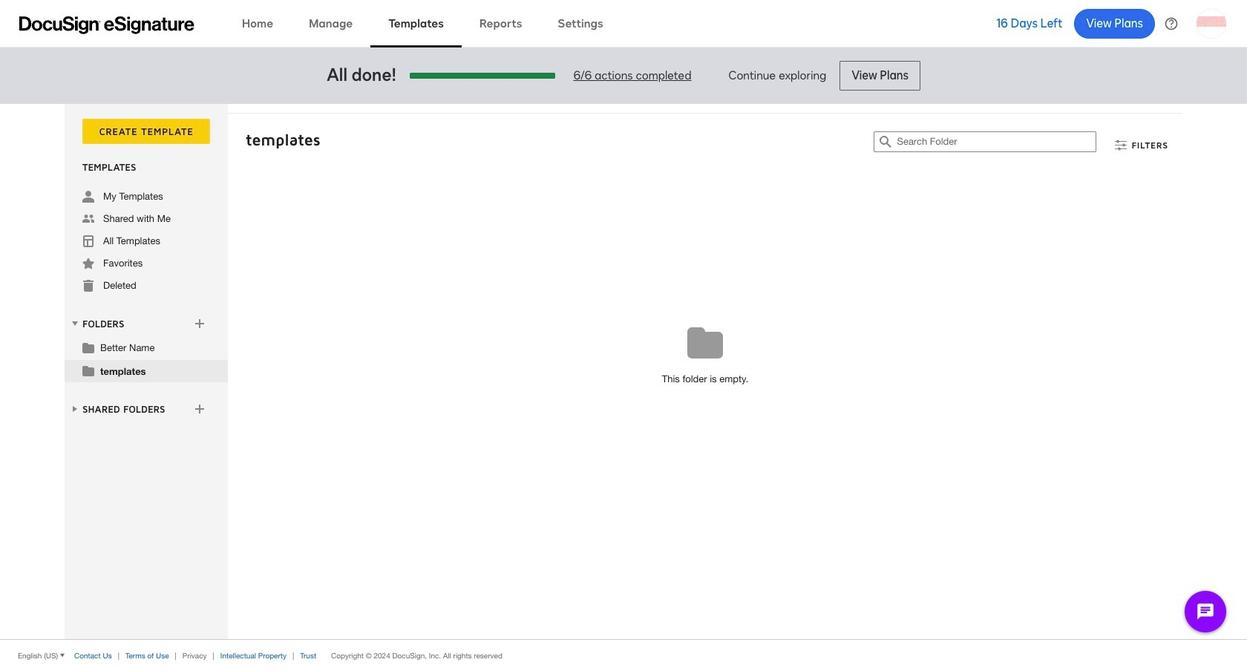 Task type: vqa. For each thing, say whether or not it's contained in the screenshot.
DocuSignLogo
no



Task type: describe. For each thing, give the bounding box(es) containing it.
view shared folders image
[[69, 403, 81, 415]]

trash image
[[82, 280, 94, 292]]

view folders image
[[69, 318, 81, 330]]

star filled image
[[82, 258, 94, 270]]

templates image
[[82, 235, 94, 247]]

folder image
[[82, 342, 94, 353]]



Task type: locate. For each thing, give the bounding box(es) containing it.
folder image
[[82, 365, 94, 376]]

your uploaded profile image image
[[1197, 9, 1227, 38]]

shared image
[[82, 213, 94, 225]]

user image
[[82, 191, 94, 203]]

Search Folder text field
[[897, 132, 1096, 151]]

docusign esignature image
[[19, 16, 195, 34]]

secondary navigation region
[[65, 104, 1186, 639]]

more info region
[[0, 639, 1247, 671]]



